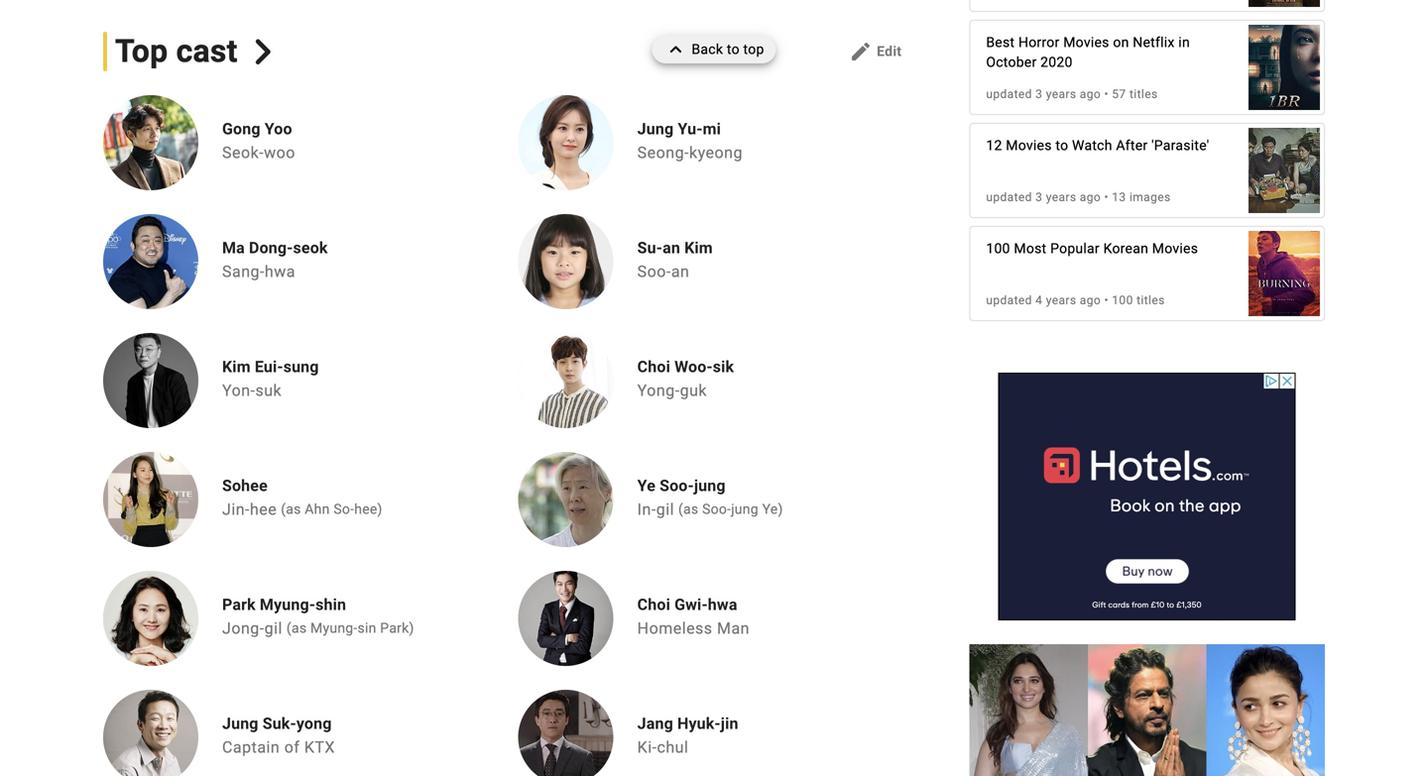 Task type: describe. For each thing, give the bounding box(es) containing it.
• for on
[[1104, 87, 1109, 101]]

1 vertical spatial soo-
[[660, 477, 694, 496]]

2020
[[1041, 54, 1073, 70]]

kim inside su-an kim soo-an
[[684, 239, 713, 258]]

top cast
[[115, 33, 238, 70]]

yong-guk link
[[637, 381, 707, 400]]

2 vertical spatial soo-
[[702, 501, 731, 518]]

sung
[[283, 358, 319, 377]]

sang-
[[222, 262, 265, 281]]

captain
[[222, 738, 280, 757]]

images
[[1130, 190, 1171, 204]]

su-an kim image
[[518, 214, 614, 310]]

so-
[[334, 501, 354, 518]]

sohee image
[[103, 452, 198, 548]]

movies inside best horror movies on netflix in october 2020
[[1063, 34, 1109, 51]]

jung suk-yong image
[[103, 690, 198, 777]]

1 horizontal spatial to
[[1056, 137, 1069, 154]]

choi gwi-hwa homeless man
[[637, 596, 750, 638]]

watch
[[1072, 137, 1113, 154]]

choi for choi gwi-hwa
[[637, 596, 670, 615]]

sin
[[358, 620, 376, 637]]

years for to
[[1046, 190, 1077, 204]]

yoo ah-in in burning (2018) image
[[1249, 221, 1320, 327]]

edit button
[[841, 36, 910, 68]]

1 vertical spatial myung-
[[310, 620, 358, 637]]

ye soo-jung image
[[518, 452, 614, 548]]

jong-
[[222, 619, 264, 638]]

park
[[222, 596, 256, 615]]

choi for choi woo-sik
[[637, 358, 670, 377]]

yon-suk link
[[222, 381, 282, 400]]

'parasite'
[[1152, 137, 1209, 154]]

(as inside sohee jin-hee (as ahn so-hee)
[[281, 501, 301, 518]]

korean
[[1103, 241, 1149, 257]]

gong yoo seok-woo
[[222, 120, 295, 162]]

soo-an link
[[637, 262, 690, 281]]

on
[[1113, 34, 1129, 51]]

kyeong
[[689, 143, 743, 162]]

seok-woo link
[[222, 143, 295, 162]]

park myung-shin link
[[222, 595, 422, 615]]

su-an kim soo-an
[[637, 239, 713, 281]]

cast
[[176, 33, 238, 70]]

0 vertical spatial myung-
[[260, 596, 316, 615]]

kim eui-sung yon-suk
[[222, 358, 319, 400]]

captain of ktx link
[[222, 738, 335, 757]]

yu-
[[678, 120, 703, 139]]

ma dong-seok image
[[103, 214, 198, 310]]

updated for best
[[986, 87, 1032, 101]]

back
[[692, 41, 723, 58]]

expand less image
[[664, 36, 692, 63]]

gil for jong-
[[264, 619, 283, 638]]

ma
[[222, 239, 245, 258]]

su-an kim link
[[637, 238, 713, 258]]

in
[[1179, 34, 1190, 51]]

gil for in-
[[656, 500, 674, 519]]

suk
[[255, 381, 282, 400]]

jang
[[637, 715, 673, 734]]

netflix
[[1133, 34, 1175, 51]]

naomi grossman and nicole brydon bloom in 1br (2019) image
[[1249, 15, 1320, 120]]

updated for 100
[[986, 294, 1032, 307]]

top
[[743, 41, 764, 58]]

gwi-
[[675, 596, 708, 615]]

titles for netflix
[[1130, 87, 1158, 101]]

mi
[[703, 120, 721, 139]]

hyuk-
[[677, 715, 721, 734]]

yon-
[[222, 381, 255, 400]]

choi gwi-hwa image
[[518, 571, 614, 667]]

ma dong-seok link
[[222, 238, 328, 258]]

gong yoo link
[[222, 119, 303, 139]]

gong yoo image
[[103, 95, 198, 191]]

2 vertical spatial movies
[[1152, 241, 1198, 257]]

best horror movies on netflix in october 2020
[[986, 34, 1190, 70]]

edit
[[877, 43, 902, 59]]

jin-hee link
[[222, 500, 277, 519]]

su-
[[637, 239, 663, 258]]

in-
[[637, 500, 656, 519]]

seong-
[[637, 143, 689, 162]]

eui-
[[255, 358, 283, 377]]

of
[[284, 738, 300, 757]]

12 movies to watch after 'parasite'
[[986, 137, 1209, 154]]

guk
[[680, 381, 707, 400]]

jung suk-yong captain of ktx
[[222, 715, 335, 757]]

in-gil link
[[637, 500, 674, 519]]

3 for movies
[[1036, 190, 1043, 204]]

hwa inside ma dong-seok sang-hwa
[[265, 262, 296, 281]]

choi woo-sik image
[[518, 333, 614, 429]]

jin-
[[222, 500, 250, 519]]

kim inside kim eui-sung yon-suk
[[222, 358, 251, 377]]

jung yu-mi link
[[637, 119, 751, 139]]

sik
[[713, 358, 734, 377]]

100 most popular korean movies
[[986, 241, 1198, 257]]

sohee
[[222, 477, 268, 496]]

12
[[986, 137, 1002, 154]]

ye
[[637, 477, 656, 496]]

ahn
[[305, 501, 330, 518]]

horror
[[1019, 34, 1060, 51]]

jong-gil link
[[222, 619, 283, 638]]



Task type: vqa. For each thing, say whether or not it's contained in the screenshot.
Created related to DA
no



Task type: locate. For each thing, give the bounding box(es) containing it.
years down 2020 at the top
[[1046, 87, 1077, 101]]

yong
[[296, 715, 332, 734]]

3 updated from the top
[[986, 294, 1032, 307]]

2 updated from the top
[[986, 190, 1032, 204]]

homeless man link
[[637, 619, 750, 638]]

seok
[[293, 239, 328, 258]]

3 • from the top
[[1104, 294, 1109, 307]]

1 horizontal spatial hwa
[[708, 596, 737, 615]]

jung for jung yu-mi
[[637, 120, 674, 139]]

13
[[1112, 190, 1126, 204]]

0 vertical spatial jung
[[637, 120, 674, 139]]

dong-
[[249, 239, 293, 258]]

most
[[1014, 241, 1047, 257]]

soo- inside su-an kim soo-an
[[637, 262, 671, 281]]

4
[[1036, 294, 1043, 307]]

1 vertical spatial to
[[1056, 137, 1069, 154]]

back to top
[[692, 41, 764, 58]]

1 ago from the top
[[1080, 87, 1101, 101]]

3 down 2020 at the top
[[1036, 87, 1043, 101]]

an down su-an kim link
[[671, 262, 690, 281]]

3 years from the top
[[1046, 294, 1077, 307]]

titles for movies
[[1137, 294, 1165, 307]]

yoo
[[265, 120, 292, 139]]

1 vertical spatial 100
[[1112, 294, 1133, 307]]

still frame image
[[969, 645, 1325, 777]]

(as down the park myung-shin link
[[287, 620, 307, 637]]

sohee link
[[222, 476, 390, 496]]

sang-hwa link
[[222, 262, 296, 281]]

kim up yon- in the left of the page
[[222, 358, 251, 377]]

ago for popular
[[1080, 294, 1101, 307]]

gong
[[222, 120, 260, 139]]

ki-
[[637, 738, 657, 757]]

myung- up "jong-gil" link
[[260, 596, 316, 615]]

0 vertical spatial hwa
[[265, 262, 296, 281]]

0 vertical spatial choi
[[637, 358, 670, 377]]

0 horizontal spatial 100
[[986, 241, 1010, 257]]

ye soo-jung in-gil (as soo-jung ye)
[[637, 477, 783, 519]]

3
[[1036, 87, 1043, 101], [1036, 190, 1043, 204]]

ago left the 13
[[1080, 190, 1101, 204]]

2 3 from the top
[[1036, 190, 1043, 204]]

1 vertical spatial jung
[[731, 501, 759, 518]]

ki-chul link
[[637, 738, 689, 757]]

jung for jung suk-yong
[[222, 715, 258, 734]]

soo- down ye soo-jung link
[[702, 501, 731, 518]]

0 vertical spatial years
[[1046, 87, 1077, 101]]

jang hyuk-jin ki-chul
[[637, 715, 739, 757]]

ago for to
[[1080, 190, 1101, 204]]

years for popular
[[1046, 294, 1077, 307]]

top
[[115, 33, 168, 70]]

0 vertical spatial jung
[[694, 477, 726, 496]]

ktx
[[304, 738, 335, 757]]

to left the top
[[727, 41, 740, 58]]

hwa inside choi gwi-hwa homeless man
[[708, 596, 737, 615]]

hwa
[[265, 262, 296, 281], [708, 596, 737, 615]]

woo
[[264, 143, 295, 162]]

1 vertical spatial kim
[[222, 358, 251, 377]]

sohee jin-hee (as ahn so-hee)
[[222, 477, 383, 519]]

1 horizontal spatial jung
[[637, 120, 674, 139]]

choi up yong-
[[637, 358, 670, 377]]

park myung-shin jong-gil (as myung-sin park)
[[222, 596, 414, 638]]

1 choi from the top
[[637, 358, 670, 377]]

1 updated from the top
[[986, 87, 1032, 101]]

100 down korean
[[1112, 294, 1133, 307]]

(as right in-gil link
[[678, 501, 699, 518]]

soo-
[[637, 262, 671, 281], [660, 477, 694, 496], [702, 501, 731, 518]]

park)
[[380, 620, 414, 637]]

(as
[[281, 501, 301, 518], [678, 501, 699, 518], [287, 620, 307, 637]]

myung- down shin
[[310, 620, 358, 637]]

2 • from the top
[[1104, 190, 1109, 204]]

0 horizontal spatial movies
[[1006, 137, 1052, 154]]

after
[[1116, 137, 1148, 154]]

• for korean
[[1104, 294, 1109, 307]]

• left the 13
[[1104, 190, 1109, 204]]

choi woo-sik yong-guk
[[637, 358, 734, 400]]

1 vertical spatial updated
[[986, 190, 1032, 204]]

updated 3 years ago • 57 titles
[[986, 87, 1158, 101]]

movies left "on"
[[1063, 34, 1109, 51]]

0 vertical spatial 100
[[986, 241, 1010, 257]]

jung right ye
[[694, 477, 726, 496]]

(as inside the ye soo-jung in-gil (as soo-jung ye)
[[678, 501, 699, 518]]

movies right korean
[[1152, 241, 1198, 257]]

movies right 12
[[1006, 137, 1052, 154]]

to inside "back to top" button
[[727, 41, 740, 58]]

park myung-shin image
[[103, 571, 198, 667]]

0 horizontal spatial hwa
[[265, 262, 296, 281]]

jang hyuk-jin link
[[637, 714, 739, 734]]

updated for 12
[[986, 190, 1032, 204]]

3 for horror
[[1036, 87, 1043, 101]]

myung-
[[260, 596, 316, 615], [310, 620, 358, 637]]

gil inside the ye soo-jung in-gil (as soo-jung ye)
[[656, 500, 674, 519]]

1 vertical spatial ago
[[1080, 190, 1101, 204]]

57
[[1112, 87, 1126, 101]]

seok-
[[222, 143, 264, 162]]

1 horizontal spatial jung
[[731, 501, 759, 518]]

kim eui-sung image
[[103, 333, 198, 429]]

soo- right ye
[[660, 477, 694, 496]]

2 vertical spatial ago
[[1080, 294, 1101, 307]]

• down 100 most popular korean movies
[[1104, 294, 1109, 307]]

kim up soo-an link in the left top of the page
[[684, 239, 713, 258]]

1 vertical spatial titles
[[1137, 294, 1165, 307]]

gil inside park myung-shin jong-gil (as myung-sin park)
[[264, 619, 283, 638]]

1 3 from the top
[[1036, 87, 1043, 101]]

ago
[[1080, 87, 1101, 101], [1080, 190, 1101, 204], [1080, 294, 1101, 307]]

jung up captain at the left bottom of page
[[222, 715, 258, 734]]

updated left 4
[[986, 294, 1032, 307]]

0 vertical spatial to
[[727, 41, 740, 58]]

updated down 12
[[986, 190, 1032, 204]]

years
[[1046, 87, 1077, 101], [1046, 190, 1077, 204], [1046, 294, 1077, 307]]

man
[[717, 619, 750, 638]]

best
[[986, 34, 1015, 51]]

jin
[[721, 715, 739, 734]]

0 vertical spatial ago
[[1080, 87, 1101, 101]]

0 horizontal spatial to
[[727, 41, 740, 58]]

0 vertical spatial •
[[1104, 87, 1109, 101]]

titles down korean
[[1137, 294, 1165, 307]]

1 vertical spatial jung
[[222, 715, 258, 734]]

1 vertical spatial movies
[[1006, 137, 1052, 154]]

0 horizontal spatial kim
[[222, 358, 251, 377]]

choi up homeless
[[637, 596, 670, 615]]

0 vertical spatial titles
[[1130, 87, 1158, 101]]

0 vertical spatial 3
[[1036, 87, 1043, 101]]

kim eui-sung link
[[222, 357, 319, 377]]

to left watch
[[1056, 137, 1069, 154]]

1 horizontal spatial kim
[[684, 239, 713, 258]]

jung yu-mi image
[[518, 95, 614, 191]]

soo- down su-
[[637, 262, 671, 281]]

3 up most
[[1036, 190, 1043, 204]]

updated down october
[[986, 87, 1032, 101]]

updated 3 years ago • 13 images
[[986, 190, 1171, 204]]

choi gwi-hwa link
[[637, 595, 758, 615]]

ye)
[[762, 501, 783, 518]]

(as left ahn
[[281, 501, 301, 518]]

• left '57'
[[1104, 87, 1109, 101]]

edit image
[[849, 40, 873, 64]]

years right 4
[[1046, 294, 1077, 307]]

hwa down ma dong-seok link
[[265, 262, 296, 281]]

jung yu-mi seong-kyeong
[[637, 120, 743, 162]]

jung left ye)
[[731, 501, 759, 518]]

ago left '57'
[[1080, 87, 1101, 101]]

1 vertical spatial •
[[1104, 190, 1109, 204]]

1 horizontal spatial 100
[[1112, 294, 1133, 307]]

hwa up man
[[708, 596, 737, 615]]

updated 4 years ago • 100 titles
[[986, 294, 1165, 307]]

100 left most
[[986, 241, 1010, 257]]

2 years from the top
[[1046, 190, 1077, 204]]

2 choi from the top
[[637, 596, 670, 615]]

0 vertical spatial an
[[663, 239, 680, 258]]

october
[[986, 54, 1037, 70]]

3 ago from the top
[[1080, 294, 1101, 307]]

jang hyuk-jin image
[[518, 690, 614, 777]]

0 horizontal spatial gil
[[264, 619, 283, 638]]

0 vertical spatial kim
[[684, 239, 713, 258]]

0 vertical spatial gil
[[656, 500, 674, 519]]

1 vertical spatial years
[[1046, 190, 1077, 204]]

0 vertical spatial soo-
[[637, 262, 671, 281]]

jung suk-yong link
[[222, 714, 343, 734]]

song kang-ho, jang hye-jin, choi woo-sik, and park so-dam in parasite (2019) image
[[1249, 118, 1320, 223]]

ago for movies
[[1080, 87, 1101, 101]]

1 vertical spatial an
[[671, 262, 690, 281]]

jung inside jung yu-mi seong-kyeong
[[637, 120, 674, 139]]

2 ago from the top
[[1080, 190, 1101, 204]]

jung inside jung suk-yong captain of ktx
[[222, 715, 258, 734]]

1 horizontal spatial movies
[[1063, 34, 1109, 51]]

choi woo-sik link
[[637, 357, 734, 377]]

back to top button
[[652, 36, 776, 63]]

yong-
[[637, 381, 680, 400]]

advertisement region
[[998, 373, 1296, 621]]

1 vertical spatial gil
[[264, 619, 283, 638]]

ago right 4
[[1080, 294, 1101, 307]]

1 • from the top
[[1104, 87, 1109, 101]]

years up popular
[[1046, 190, 1077, 204]]

0 vertical spatial updated
[[986, 87, 1032, 101]]

suk-
[[263, 715, 296, 734]]

years for movies
[[1046, 87, 1077, 101]]

1 vertical spatial choi
[[637, 596, 670, 615]]

homeless
[[637, 619, 713, 638]]

to
[[727, 41, 740, 58], [1056, 137, 1069, 154]]

an up soo-an link in the left top of the page
[[663, 239, 680, 258]]

2 horizontal spatial movies
[[1152, 241, 1198, 257]]

(as for park myung-shin
[[287, 620, 307, 637]]

shin
[[316, 596, 346, 615]]

2 vertical spatial updated
[[986, 294, 1032, 307]]

hee)
[[354, 501, 383, 518]]

ye soo-jung link
[[637, 476, 791, 496]]

• for watch
[[1104, 190, 1109, 204]]

top cast link
[[103, 32, 276, 71]]

choi inside choi woo-sik yong-guk
[[637, 358, 670, 377]]

movies
[[1063, 34, 1109, 51], [1006, 137, 1052, 154], [1152, 241, 1198, 257]]

gil down ye soo-jung link
[[656, 500, 674, 519]]

0 horizontal spatial jung
[[222, 715, 258, 734]]

group
[[969, 645, 1325, 777]]

choi inside choi gwi-hwa homeless man
[[637, 596, 670, 615]]

0 horizontal spatial jung
[[694, 477, 726, 496]]

gil
[[656, 500, 674, 519], [264, 619, 283, 638]]

1 years from the top
[[1046, 87, 1077, 101]]

gil down the park myung-shin link
[[264, 619, 283, 638]]

ma dong-seok sang-hwa
[[222, 239, 328, 281]]

2 vertical spatial •
[[1104, 294, 1109, 307]]

jung
[[694, 477, 726, 496], [731, 501, 759, 518]]

(as for ye soo-jung
[[678, 501, 699, 518]]

1 vertical spatial 3
[[1036, 190, 1043, 204]]

0 vertical spatial movies
[[1063, 34, 1109, 51]]

jung up seong- on the left top
[[637, 120, 674, 139]]

2 vertical spatial years
[[1046, 294, 1077, 307]]

seong-kyeong link
[[637, 143, 743, 162]]

chul
[[657, 738, 689, 757]]

1 horizontal spatial gil
[[656, 500, 674, 519]]

titles right '57'
[[1130, 87, 1158, 101]]

(as inside park myung-shin jong-gil (as myung-sin park)
[[287, 620, 307, 637]]

1 vertical spatial hwa
[[708, 596, 737, 615]]

chevron right inline image
[[250, 39, 276, 64]]

popular
[[1050, 241, 1100, 257]]



